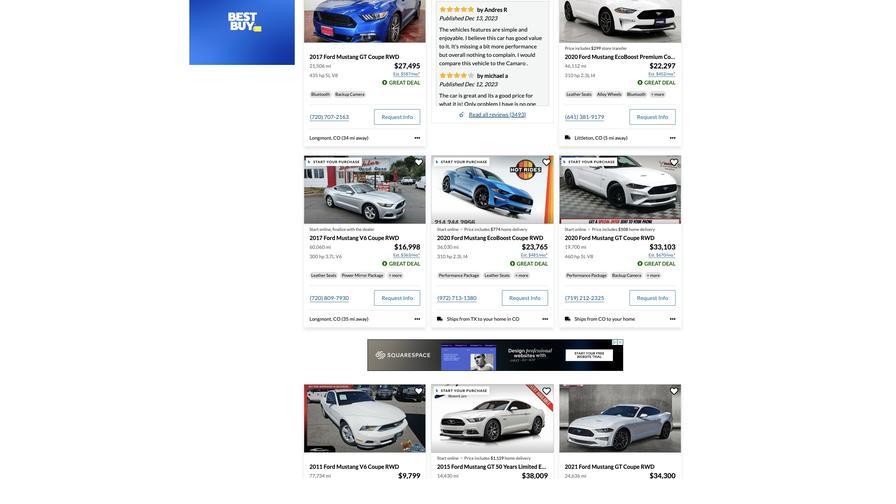 Task type: vqa. For each thing, say whether or not it's contained in the screenshot.
"Typically, most drivers rack up 12,000 miles per year. This means, a 5-year-old car should have roughly 60,000 miles on it. Anything significantly higher or lower may be cause for concern. But mileage isn't the only factor to consider. Look into a vehicle's history, condition, maintenance record, and previous ownership. It's also worth noting that cars are becoming more reliable every year. With proper care, most newer models can expect very long lives on the road."
no



Task type: locate. For each thing, give the bounding box(es) containing it.
1 horizontal spatial package
[[464, 273, 479, 278]]

1 ships from the left
[[447, 316, 459, 322]]

more down est. $670/mo.* button
[[651, 273, 660, 278]]

310 down "46,112"
[[565, 72, 574, 78]]

1 horizontal spatial performance
[[567, 273, 591, 278]]

rwd inside "start online, finalize with the dealer 2017 ford mustang v6 coupe rwd"
[[386, 235, 399, 242]]

212-
[[580, 295, 592, 302]]

delivery up "$33,103"
[[641, 227, 656, 232]]

+ for $33,103
[[647, 273, 650, 278]]

ford inside "start online, finalize with the dealer 2017 ford mustang v6 coupe rwd"
[[324, 235, 336, 242]]

away) right (5
[[616, 135, 628, 141]]

0 horizontal spatial with
[[347, 227, 355, 232]]

home inside start online · price includes $108 home delivery 2020 ford mustang gt coupe rwd
[[629, 227, 640, 232]]

· right 2015 in the bottom right of the page
[[460, 452, 463, 464]]

leather seats
[[567, 92, 592, 97], [312, 273, 337, 278], [485, 273, 510, 278]]

1 vertical spatial and
[[478, 92, 487, 99]]

includes for start online · price includes $108 home delivery 2020 ford mustang gt coupe rwd
[[603, 227, 618, 232]]

with inside "start online, finalize with the dealer 2017 ford mustang v6 coupe rwd"
[[347, 227, 355, 232]]

2 ships from the left
[[575, 316, 587, 322]]

0 vertical spatial ecoboost
[[615, 53, 639, 60]]

deal
[[407, 79, 421, 86], [663, 79, 676, 86], [407, 261, 421, 267], [535, 261, 548, 267], [663, 261, 676, 267]]

0 vertical spatial with
[[475, 117, 486, 124]]

0 horizontal spatial a
[[480, 43, 483, 49]]

1 horizontal spatial leather seats
[[485, 273, 510, 278]]

good inside the vehicles features are simple and enjoyable. i believe this car has good value to it.  it's missing a bit more performance but overall nothing to complain. i would compare this vehicle to the camaro .
[[516, 34, 528, 41]]

1 horizontal spatial 310
[[565, 72, 574, 78]]

leather for $22,297
[[567, 92, 581, 97]]

dec
[[465, 15, 475, 21], [465, 81, 475, 87]]

coupe inside start online · price includes $1,129 home delivery 2015 ford mustang gt 50 years limited edition coupe rwd
[[558, 464, 574, 471]]

1 vertical spatial would
[[478, 109, 493, 116]]

longmont, down (720) 809-7930 button
[[310, 316, 333, 322]]

2 2023 from the top
[[485, 81, 498, 87]]

0 horizontal spatial i4
[[464, 254, 468, 260]]

1 vertical spatial published
[[440, 81, 464, 87]]

start online · price includes $1,129 home delivery 2015 ford mustang gt 50 years limited edition coupe rwd
[[438, 452, 589, 471]]

down.
[[513, 117, 527, 124]]

deal for $16,998
[[407, 261, 421, 267]]

online for $23,765
[[448, 227, 459, 232]]

home
[[502, 227, 512, 232], [629, 227, 640, 232], [495, 316, 507, 322], [624, 316, 636, 322], [505, 456, 515, 462]]

(972)
[[438, 295, 451, 302]]

away) for longmont, co (35 mi away)
[[356, 316, 369, 322]]

1 horizontal spatial backup camera
[[613, 273, 642, 278]]

coupe
[[368, 53, 385, 60], [368, 235, 385, 242], [513, 235, 529, 242], [624, 235, 640, 242], [368, 464, 385, 471], [558, 464, 574, 471], [624, 464, 640, 471]]

is
[[459, 92, 463, 99], [515, 100, 519, 107]]

backup camera for bluetooth
[[336, 92, 365, 97]]

0 horizontal spatial seats
[[327, 273, 337, 278]]

est. for $23,765
[[521, 253, 528, 258]]

1 horizontal spatial a
[[495, 92, 498, 99]]

co left (5
[[596, 135, 603, 141]]

includes inside start online · price includes $108 home delivery 2020 ford mustang gt coupe rwd
[[603, 227, 618, 232]]

5l right 435
[[326, 72, 331, 78]]

1 vertical spatial good
[[499, 92, 512, 99]]

mi for 24,636 mi
[[582, 474, 587, 480]]

1 horizontal spatial ships
[[575, 316, 587, 322]]

2 longmont, from the top
[[310, 316, 333, 322]]

backup for bluetooth
[[336, 92, 349, 97]]

(720)
[[310, 114, 323, 120], [310, 295, 323, 302]]

mustang inside "start online, finalize with the dealer 2017 ford mustang v6 coupe rwd"
[[337, 235, 359, 242]]

co left the (35
[[334, 316, 341, 322]]

mi inside 21,506 mi 435 hp 5l v8
[[326, 63, 331, 69]]

0 vertical spatial the
[[440, 26, 449, 33]]

mustang right 2021 at the right bottom of page
[[592, 464, 614, 471]]

by up 12,
[[478, 72, 484, 79]]

1 horizontal spatial with
[[475, 117, 486, 124]]

great deal for $22,297
[[645, 79, 676, 86]]

0 horizontal spatial camera
[[350, 92, 365, 97]]

1 from from the left
[[460, 316, 470, 322]]

2 from from the left
[[588, 316, 598, 322]]

2 horizontal spatial mouse pointer image
[[564, 160, 566, 164]]

+ for $16,998
[[389, 273, 392, 278]]

mustang inside the start online · price includes $774 home delivery 2020 ford mustang ecoboost coupe rwd
[[464, 235, 487, 242]]

i4 for $299
[[591, 72, 596, 78]]

price inside start online · price includes $1,129 home delivery 2015 ford mustang gt 50 years limited edition coupe rwd
[[465, 456, 474, 462]]

est. inside $23,765 est. $481/mo.*
[[521, 253, 528, 258]]

310 down the 36,030
[[438, 254, 446, 260]]

read all  reviews ( 3493 )
[[469, 111, 526, 118]]

1 vertical spatial dec
[[465, 81, 475, 87]]

0 vertical spatial good
[[516, 34, 528, 41]]

0 horizontal spatial v8
[[332, 72, 338, 78]]

home inside the start online · price includes $774 home delivery 2020 ford mustang ecoboost coupe rwd
[[502, 227, 512, 232]]

1 vertical spatial 5l
[[581, 254, 587, 260]]

mi for 60,060 mi 300 hp 3.7l v6
[[326, 244, 331, 250]]

v6 inside "start online, finalize with the dealer 2017 ford mustang v6 coupe rwd"
[[360, 235, 367, 242]]

1 vertical spatial backup camera
[[613, 273, 642, 278]]

start online · price includes $108 home delivery 2020 ford mustang gt coupe rwd
[[565, 223, 656, 242]]

more down est. $452/mo.* button
[[655, 92, 665, 97]]

performance package up 713-
[[439, 273, 479, 278]]

2163
[[336, 114, 349, 120]]

a left the bit
[[480, 43, 483, 49]]

it left is! on the right top
[[453, 100, 457, 107]]

0 horizontal spatial the
[[356, 227, 362, 232]]

a right michael
[[506, 72, 508, 79]]

mi for 19,700 mi 460 hp 5l v8
[[582, 244, 587, 250]]

car left has
[[497, 34, 505, 41]]

start inside start online · price includes $108 home delivery 2020 ford mustang gt coupe rwd
[[565, 227, 575, 232]]

info for $33,103
[[659, 295, 669, 302]]

would inside the vehicles features are simple and enjoyable. i believe this car has good value to it.  it's missing a bit more performance but overall nothing to complain. i would compare this vehicle to the camaro .
[[521, 51, 536, 58]]

1 by from the top
[[478, 6, 484, 13]]

mustang down finalize
[[337, 235, 359, 242]]

store
[[602, 46, 612, 51]]

includes left $774
[[475, 227, 490, 232]]

co for (34 mi away)
[[334, 135, 341, 141]]

mustang up 19,700 mi 460 hp 5l v8
[[592, 235, 614, 242]]

1 horizontal spatial bluetooth
[[628, 92, 646, 97]]

package
[[368, 273, 384, 278], [464, 273, 479, 278], [592, 273, 607, 278]]

delivery inside start online · price includes $108 home delivery 2020 ford mustang gt coupe rwd
[[641, 227, 656, 232]]

by
[[478, 6, 484, 13], [478, 72, 484, 79]]

start your purchase for $33,103
[[569, 160, 616, 164]]

advertisement region
[[190, 0, 295, 65], [368, 340, 624, 372]]

its
[[488, 92, 494, 99]]

2 truck image from the top
[[565, 317, 571, 322]]

1 horizontal spatial the
[[497, 60, 505, 66]]

blue 2020 ford mustang ecoboost coupe rwd coupe rear-wheel drive 10-speed automatic image
[[432, 156, 554, 224]]

oxford white 2021 ford mustang gt coupe rwd coupe rear-wheel drive automatic image
[[560, 385, 682, 454]]

ford
[[324, 53, 336, 60], [579, 53, 591, 60], [324, 235, 336, 242], [452, 235, 463, 242], [579, 235, 591, 242], [324, 464, 336, 471], [452, 464, 463, 471], [579, 464, 591, 471]]

from for $23,765
[[460, 316, 470, 322]]

2 horizontal spatial seats
[[582, 92, 592, 97]]

0 vertical spatial this
[[487, 34, 496, 41]]

alloy
[[598, 92, 607, 97]]

0 horizontal spatial package
[[368, 273, 384, 278]]

away)
[[356, 135, 369, 141], [616, 135, 628, 141], [356, 316, 369, 322]]

backup camera for performance package
[[613, 273, 642, 278]]

oxford white 2020 ford mustang gt coupe rwd coupe rear-wheel drive automatic image
[[560, 156, 682, 224]]

ecoboost down transfer
[[615, 53, 639, 60]]

5l right 460
[[581, 254, 587, 260]]

ecoboost inside the start online · price includes $774 home delivery 2020 ford mustang ecoboost coupe rwd
[[488, 235, 511, 242]]

1 vertical spatial truck image
[[565, 317, 571, 322]]

mi right (34
[[350, 135, 355, 141]]

1 vertical spatial camera
[[627, 273, 642, 278]]

coupe inside the start online · price includes $774 home delivery 2020 ford mustang ecoboost coupe rwd
[[513, 235, 529, 242]]

+ more for $16,998
[[389, 273, 402, 278]]

(972) 713-1380
[[438, 295, 477, 302]]

· up 19,700 mi 460 hp 5l v8
[[588, 223, 591, 235]]

2 vertical spatial a
[[495, 92, 498, 99]]

includes inside start online · price includes $1,129 home delivery 2015 ford mustang gt 50 years limited edition coupe rwd
[[475, 456, 490, 462]]

$22,297 est. $452/mo.*
[[649, 62, 676, 77]]

the inside the vehicles features are simple and enjoyable. i believe this car has good value to it.  it's missing a bit more performance but overall nothing to complain. i would compare this vehicle to the camaro .
[[440, 26, 449, 33]]

1 horizontal spatial would
[[521, 51, 536, 58]]

v8 inside 19,700 mi 460 hp 5l v8
[[588, 254, 594, 260]]

ford up '24,636 mi'
[[579, 464, 591, 471]]

request info button for $16,998
[[375, 291, 421, 306]]

includes left $299
[[576, 46, 591, 51]]

truck image down (719)
[[565, 317, 571, 322]]

request info button
[[375, 109, 421, 125], [630, 109, 676, 125], [375, 291, 421, 306], [502, 291, 548, 306], [630, 291, 676, 306]]

contacted
[[440, 109, 464, 116]]

est. inside the $22,297 est. $452/mo.*
[[649, 71, 656, 77]]

great deal for $23,765
[[517, 261, 548, 267]]

hp down the 36,030
[[447, 254, 453, 260]]

edition
[[539, 464, 557, 471]]

good
[[516, 34, 528, 41], [499, 92, 512, 99]]

great down est. $452/mo.* button
[[645, 79, 662, 86]]

your for 2015 ford mustang gt 50 years limited edition coupe rwd
[[455, 389, 466, 393]]

ships
[[447, 316, 459, 322], [575, 316, 587, 322]]

2 horizontal spatial package
[[592, 273, 607, 278]]

good up have
[[499, 92, 512, 99]]

performance down 460
[[567, 273, 591, 278]]

published inside by michael a published dec 12, 2023
[[440, 81, 464, 87]]

(720) 707-2163 button
[[310, 109, 350, 125]]

2017
[[310, 53, 323, 60], [310, 235, 323, 242]]

finalize
[[333, 227, 346, 232]]

hp inside 36,030 mi 310 hp 2.3l i4
[[447, 254, 453, 260]]

i4 inside 46,112 mi 310 hp 2.3l i4
[[591, 72, 596, 78]]

+ more down est. $452/mo.* button
[[652, 92, 665, 97]]

hp inside 46,112 mi 310 hp 2.3l i4
[[575, 72, 580, 78]]

0 horizontal spatial from
[[460, 316, 470, 322]]

car inside the car is great and its a good price for what it is! only problem i have is no one contacted me. i would like to see if i could get it financed with no money down.
[[450, 92, 458, 99]]

no up if
[[520, 100, 526, 107]]

the inside the car is great and its a good price for what it is! only problem i have is no one contacted me. i would like to see if i could get it financed with no money down.
[[440, 92, 449, 99]]

great down est. $481/mo.* button
[[517, 261, 534, 267]]

away) right (34
[[356, 135, 369, 141]]

package for $33,103
[[592, 273, 607, 278]]

hp right 460
[[575, 254, 580, 260]]

the vehicles features are simple and enjoyable. i believe this car has good value to it.  it's missing a bit more performance but overall nothing to complain. i would compare this vehicle to the camaro .
[[440, 26, 542, 66]]

home inside start online · price includes $1,129 home delivery 2015 ford mustang gt 50 years limited edition coupe rwd
[[505, 456, 515, 462]]

it right get on the top right of page
[[449, 117, 452, 124]]

home for start online · price includes $108 home delivery 2020 ford mustang gt coupe rwd
[[629, 227, 640, 232]]

310 inside 36,030 mi 310 hp 2.3l i4
[[438, 254, 446, 260]]

310 inside 46,112 mi 310 hp 2.3l i4
[[565, 72, 574, 78]]

includes left $1,129
[[475, 456, 490, 462]]

2023 inside by andres r published dec 13, 2023
[[485, 15, 498, 21]]

hp inside 60,060 mi 300 hp 3.7l v6
[[319, 254, 325, 260]]

0 horizontal spatial bluetooth
[[312, 92, 330, 97]]

hp inside 21,506 mi 435 hp 5l v8
[[319, 72, 325, 78]]

white 2011 ford mustang v6 coupe rwd coupe rear-wheel drive null image
[[304, 385, 426, 454]]

1 vertical spatial the
[[440, 92, 449, 99]]

1 vertical spatial the
[[356, 227, 362, 232]]

truck image for ·
[[565, 317, 571, 322]]

(720) left 707-
[[310, 114, 323, 120]]

2 horizontal spatial leather
[[567, 92, 581, 97]]

2 published from the top
[[440, 81, 464, 87]]

leather seats for $16,998
[[312, 273, 337, 278]]

published inside by andres r published dec 13, 2023
[[440, 15, 464, 21]]

delivery up $23,765 at bottom right
[[513, 227, 528, 232]]

a inside the car is great and its a good price for what it is! only problem i have is no one contacted me. i would like to see if i could get it financed with no money down.
[[495, 92, 498, 99]]

this up the bit
[[487, 34, 496, 41]]

delivery
[[513, 227, 528, 232], [641, 227, 656, 232], [516, 456, 531, 462]]

$108
[[619, 227, 629, 232]]

it.
[[446, 43, 451, 49]]

hp for $27,495
[[319, 72, 325, 78]]

0 horizontal spatial good
[[499, 92, 512, 99]]

leather for $16,998
[[312, 273, 326, 278]]

0 vertical spatial by
[[478, 6, 484, 13]]

0 vertical spatial advertisement region
[[190, 0, 295, 65]]

price
[[565, 46, 575, 51], [465, 227, 474, 232], [592, 227, 602, 232], [465, 456, 474, 462]]

truck image for $299
[[565, 135, 571, 141]]

dec inside by andres r published dec 13, 2023
[[465, 15, 475, 21]]

(34
[[342, 135, 349, 141]]

mi for 14,430 mi
[[454, 474, 459, 480]]

great down est. $670/mo.* button
[[645, 261, 662, 267]]

0 vertical spatial 5l
[[326, 72, 331, 78]]

value
[[529, 34, 542, 41]]

1 vertical spatial longmont,
[[310, 316, 333, 322]]

mi right 21,506
[[326, 63, 331, 69]]

ships for $33,103
[[575, 316, 587, 322]]

est. for $27,495
[[394, 71, 400, 77]]

0 horizontal spatial it
[[449, 117, 452, 124]]

the inside the vehicles features are simple and enjoyable. i believe this car has good value to it.  it's missing a bit more performance but overall nothing to complain. i would compare this vehicle to the camaro .
[[497, 60, 505, 66]]

hp down "46,112"
[[575, 72, 580, 78]]

delivery up limited
[[516, 456, 531, 462]]

1 longmont, from the top
[[310, 135, 333, 141]]

2 by from the top
[[478, 72, 484, 79]]

· inside start online · price includes $108 home delivery 2020 ford mustang gt coupe rwd
[[588, 223, 591, 235]]

great for $22,297
[[645, 79, 662, 86]]

performance package for $33,103
[[567, 273, 607, 278]]

ships from tx to your home in co
[[447, 316, 520, 322]]

request info button for $33,103
[[630, 291, 676, 306]]

ecoboost down $774
[[488, 235, 511, 242]]

(720) 809-7930
[[310, 295, 349, 302]]

1 vertical spatial advertisement region
[[368, 340, 624, 372]]

1 horizontal spatial and
[[519, 26, 528, 33]]

+
[[652, 92, 654, 97], [389, 273, 392, 278], [516, 273, 518, 278], [647, 273, 650, 278]]

5l
[[326, 72, 331, 78], [581, 254, 587, 260]]

but
[[440, 51, 448, 58]]

5l for $33,103
[[581, 254, 587, 260]]

ellipsis h image for $33,103
[[671, 317, 676, 322]]

0 vertical spatial is
[[459, 92, 463, 99]]

est. for $33,103
[[649, 253, 656, 258]]

est. for $22,297
[[649, 71, 656, 77]]

by inside by andres r published dec 13, 2023
[[478, 6, 484, 13]]

hp for $16,998
[[319, 254, 325, 260]]

from
[[460, 316, 470, 322], [588, 316, 598, 322]]

price inside start online · price includes $108 home delivery 2020 ford mustang gt coupe rwd
[[592, 227, 602, 232]]

mi right the 19,700
[[582, 244, 587, 250]]

backup for performance package
[[613, 273, 627, 278]]

$481/mo.*
[[529, 253, 548, 258]]

2020 up the 36,030
[[438, 235, 451, 242]]

1 horizontal spatial 5l
[[581, 254, 587, 260]]

and right simple
[[519, 26, 528, 33]]

great deal down est. $587/mo.* button
[[389, 79, 421, 86]]

1 package from the left
[[368, 273, 384, 278]]

2023 for published dec 12, 2023
[[485, 81, 498, 87]]

1 vertical spatial a
[[506, 72, 508, 79]]

0 horizontal spatial no
[[487, 117, 494, 124]]

+ for $23,765
[[516, 273, 518, 278]]

rwd inside start online · price includes $1,129 home delivery 2015 ford mustang gt 50 years limited edition coupe rwd
[[576, 464, 589, 471]]

1 published from the top
[[440, 15, 464, 21]]

5l inside 21,506 mi 435 hp 5l v8
[[326, 72, 331, 78]]

2.3l for ·
[[453, 254, 463, 260]]

mi right 77,734
[[326, 474, 331, 480]]

1 (720) from the top
[[310, 114, 323, 120]]

i up camaro
[[518, 51, 520, 58]]

1 horizontal spatial camera
[[627, 273, 642, 278]]

and left its at the top right of page
[[478, 92, 487, 99]]

·
[[460, 223, 463, 235], [588, 223, 591, 235], [460, 452, 463, 464]]

hp inside 19,700 mi 460 hp 5l v8
[[575, 254, 580, 260]]

great for $33,103
[[645, 261, 662, 267]]

mi inside 60,060 mi 300 hp 3.7l v6
[[326, 244, 331, 250]]

1 vertical spatial by
[[478, 72, 484, 79]]

2017 up 21,506
[[310, 53, 323, 60]]

0 vertical spatial backup camera
[[336, 92, 365, 97]]

home for start online · price includes $774 home delivery 2020 ford mustang ecoboost coupe rwd
[[502, 227, 512, 232]]

info for $22,297
[[659, 114, 669, 120]]

0 vertical spatial the
[[497, 60, 505, 66]]

est. inside $16,998 est. $363/mo.*
[[394, 253, 400, 258]]

vehicle
[[472, 60, 490, 66]]

i up missing
[[466, 34, 467, 41]]

co for (5 mi away)
[[596, 135, 603, 141]]

2 2017 from the top
[[310, 235, 323, 242]]

1 horizontal spatial advertisement region
[[368, 340, 624, 372]]

2 horizontal spatial leather seats
[[567, 92, 592, 97]]

is down price
[[515, 100, 519, 107]]

0 horizontal spatial ships
[[447, 316, 459, 322]]

online inside start online · price includes $108 home delivery 2020 ford mustang gt coupe rwd
[[575, 227, 587, 232]]

gt
[[360, 53, 367, 60], [615, 235, 623, 242], [488, 464, 495, 471], [615, 464, 623, 471]]

0 horizontal spatial car
[[450, 92, 458, 99]]

1 vertical spatial 2.3l
[[453, 254, 463, 260]]

1 vertical spatial i4
[[464, 254, 468, 260]]

1 horizontal spatial backup
[[613, 273, 627, 278]]

0 vertical spatial 2017
[[310, 53, 323, 60]]

0 horizontal spatial leather seats
[[312, 273, 337, 278]]

gt inside start online · price includes $108 home delivery 2020 ford mustang gt coupe rwd
[[615, 235, 623, 242]]

2020 inside the start online · price includes $774 home delivery 2020 ford mustang ecoboost coupe rwd
[[438, 235, 451, 242]]

2 dec from the top
[[465, 81, 475, 87]]

310
[[565, 72, 574, 78], [438, 254, 446, 260]]

published up 'vehicles'
[[440, 15, 464, 21]]

seats for $22,297
[[582, 92, 592, 97]]

mustang up 36,030 mi 310 hp 2.3l i4
[[464, 235, 487, 242]]

leather seats for $22,297
[[567, 92, 592, 97]]

request for $23,765
[[510, 295, 530, 302]]

1 vertical spatial 2023
[[485, 81, 498, 87]]

2020 up the 19,700
[[565, 235, 578, 242]]

price left $1,129
[[465, 456, 474, 462]]

package right mirror
[[368, 273, 384, 278]]

co for (35 mi away)
[[334, 316, 341, 322]]

package up 1380
[[464, 273, 479, 278]]

mouse pointer image
[[309, 160, 311, 164], [564, 160, 566, 164], [436, 390, 438, 393]]

0 vertical spatial dec
[[465, 15, 475, 21]]

2 package from the left
[[464, 273, 479, 278]]

includes
[[576, 46, 591, 51], [475, 227, 490, 232], [603, 227, 618, 232], [475, 456, 490, 462]]

ships down (719) 212-2325 button
[[575, 316, 587, 322]]

1 horizontal spatial no
[[520, 100, 526, 107]]

ecoboost inside price includes $299 store transfer 2020 ford mustang ecoboost premium convertible rwd
[[615, 53, 639, 60]]

1 performance from the left
[[439, 273, 463, 278]]

+ more down est. $363/mo.* button
[[389, 273, 402, 278]]

$16,998
[[395, 243, 421, 251]]

$363/mo.*
[[401, 253, 420, 258]]

mi inside 36,030 mi 310 hp 2.3l i4
[[454, 244, 459, 250]]

v8 inside 21,506 mi 435 hp 5l v8
[[332, 72, 338, 78]]

1 vertical spatial ecoboost
[[488, 235, 511, 242]]

0 horizontal spatial is
[[459, 92, 463, 99]]

request
[[382, 114, 402, 120], [637, 114, 658, 120], [382, 295, 402, 302], [510, 295, 530, 302], [637, 295, 658, 302]]

2017 inside "start online, finalize with the dealer 2017 ford mustang v6 coupe rwd"
[[310, 235, 323, 242]]

by up '13,'
[[478, 6, 484, 13]]

no left money
[[487, 117, 494, 124]]

i4
[[591, 72, 596, 78], [464, 254, 468, 260]]

truck image
[[565, 135, 571, 141], [565, 317, 571, 322]]

1 vertical spatial v6
[[336, 254, 342, 260]]

one
[[527, 100, 536, 107]]

2 the from the top
[[440, 92, 449, 99]]

1 vertical spatial with
[[347, 227, 355, 232]]

with right finalize
[[347, 227, 355, 232]]

wheels
[[608, 92, 622, 97]]

est. inside $27,495 est. $587/mo.*
[[394, 71, 400, 77]]

delivery for $23,765
[[513, 227, 528, 232]]

2020 for $33,103
[[565, 235, 578, 242]]

2020 for $23,765
[[438, 235, 451, 242]]

mi for 36,030 mi 310 hp 2.3l i4
[[454, 244, 459, 250]]

0 vertical spatial truck image
[[565, 135, 571, 141]]

includes inside the start online · price includes $774 home delivery 2020 ford mustang ecoboost coupe rwd
[[475, 227, 490, 232]]

1 horizontal spatial leather
[[485, 273, 499, 278]]

co left (34
[[334, 135, 341, 141]]

est. inside "$33,103 est. $670/mo.*"
[[649, 253, 656, 258]]

(720) 809-7930 button
[[310, 291, 350, 306]]

(719) 212-2325
[[566, 295, 605, 302]]

good up performance
[[516, 34, 528, 41]]

hp for $23,765
[[447, 254, 453, 260]]

ford up 14,430 mi
[[452, 464, 463, 471]]

(720) for (720) 809-7930
[[310, 295, 323, 302]]

would inside the car is great and its a good price for what it is! only problem i have is no one contacted me. i would like to see if i could get it financed with no money down.
[[478, 109, 493, 116]]

(720) for (720) 707-2163
[[310, 114, 323, 120]]

3 package from the left
[[592, 273, 607, 278]]

is up is! on the right top
[[459, 92, 463, 99]]

a inside the vehicles features are simple and enjoyable. i believe this car has good value to it.  it's missing a bit more performance but overall nothing to complain. i would compare this vehicle to the camaro .
[[480, 43, 483, 49]]

0 vertical spatial longmont,
[[310, 135, 333, 141]]

mi up 3.7l
[[326, 244, 331, 250]]

mi right the 36,030
[[454, 244, 459, 250]]

0 vertical spatial backup
[[336, 92, 349, 97]]

0 horizontal spatial backup camera
[[336, 92, 365, 97]]

0 vertical spatial would
[[521, 51, 536, 58]]

1 the from the top
[[440, 26, 449, 33]]

19,700 mi 460 hp 5l v8
[[565, 244, 594, 260]]

1 horizontal spatial it
[[453, 100, 457, 107]]

it
[[453, 100, 457, 107], [449, 117, 452, 124]]

get
[[440, 117, 448, 124]]

ellipsis h image
[[415, 135, 421, 141], [671, 135, 676, 141], [543, 317, 548, 322], [671, 317, 676, 322]]

deal for $27,495
[[407, 79, 421, 86]]

24,636
[[565, 474, 581, 480]]

mi right 14,430
[[454, 474, 459, 480]]

1 horizontal spatial v8
[[588, 254, 594, 260]]

to
[[440, 43, 445, 49], [487, 51, 492, 58], [491, 60, 496, 66], [504, 109, 509, 116], [478, 316, 483, 322], [607, 316, 612, 322]]

1 truck image from the top
[[565, 135, 571, 141]]

request info for $23,765
[[510, 295, 541, 302]]

2.3l inside 36,030 mi 310 hp 2.3l i4
[[453, 254, 463, 260]]

0 horizontal spatial would
[[478, 109, 493, 116]]

more right the bit
[[491, 43, 504, 49]]

est. down $22,297
[[649, 71, 656, 77]]

me.
[[465, 109, 474, 116]]

great deal down est. $670/mo.* button
[[645, 261, 676, 267]]

delivery inside the start online · price includes $774 home delivery 2020 ford mustang ecoboost coupe rwd
[[513, 227, 528, 232]]

mi inside 46,112 mi 310 hp 2.3l i4
[[582, 63, 587, 69]]

dec inside by michael a published dec 12, 2023
[[465, 81, 475, 87]]

2 (720) from the top
[[310, 295, 323, 302]]

+ more down est. $481/mo.* button
[[516, 273, 529, 278]]

2020 inside start online · price includes $108 home delivery 2020 ford mustang gt coupe rwd
[[565, 235, 578, 242]]

white 2015 ford mustang gt 50 years limited edition coupe rwd coupe rear-wheel drive automatic image
[[432, 385, 554, 454]]

2023
[[485, 15, 498, 21], [485, 81, 498, 87]]

from down 2325
[[588, 316, 598, 322]]

1 vertical spatial 2017
[[310, 235, 323, 242]]

includes for start online · price includes $1,129 home delivery 2015 ford mustang gt 50 years limited edition coupe rwd
[[475, 456, 490, 462]]

mi for 77,734 mi
[[326, 474, 331, 480]]

$23,765
[[522, 243, 548, 251]]

+ more for $33,103
[[647, 273, 660, 278]]

car
[[497, 34, 505, 41], [450, 92, 458, 99]]

ellipsis h image
[[415, 317, 421, 322]]

great for $16,998
[[389, 261, 406, 267]]

hp right 435
[[319, 72, 325, 78]]

1 vertical spatial backup
[[613, 273, 627, 278]]

transfer
[[613, 46, 628, 51]]

co
[[334, 135, 341, 141], [596, 135, 603, 141], [334, 316, 341, 322], [513, 316, 520, 322], [599, 316, 606, 322]]

online for $33,103
[[575, 227, 587, 232]]

0 vertical spatial and
[[519, 26, 528, 33]]

ford up 19,700 mi 460 hp 5l v8
[[579, 235, 591, 242]]

gt inside start online · price includes $1,129 home delivery 2015 ford mustang gt 50 years limited edition coupe rwd
[[488, 464, 495, 471]]

the down complain.
[[497, 60, 505, 66]]

mi inside 19,700 mi 460 hp 5l v8
[[582, 244, 587, 250]]

v8 right 435
[[332, 72, 338, 78]]

mustang down store
[[592, 53, 614, 60]]

0 vertical spatial v6
[[360, 235, 367, 242]]

1 dec from the top
[[465, 15, 475, 21]]

1 horizontal spatial this
[[487, 34, 496, 41]]

est.
[[394, 71, 400, 77], [649, 71, 656, 77], [394, 253, 400, 258], [521, 253, 528, 258], [649, 253, 656, 258]]

i4 inside 36,030 mi 310 hp 2.3l i4
[[464, 254, 468, 260]]

1 vertical spatial 310
[[438, 254, 446, 260]]

1 2023 from the top
[[485, 15, 498, 21]]

start inside "start online, finalize with the dealer 2017 ford mustang v6 coupe rwd"
[[310, 227, 319, 232]]

2023 down andres
[[485, 15, 498, 21]]

2.3l inside 46,112 mi 310 hp 2.3l i4
[[581, 72, 590, 78]]

2023 inside by michael a published dec 12, 2023
[[485, 81, 498, 87]]

great deal down est. $363/mo.* button
[[389, 261, 421, 267]]

mustang up 21,506 mi 435 hp 5l v8 in the top left of the page
[[337, 53, 359, 60]]

2 performance package from the left
[[567, 273, 607, 278]]

request info for $33,103
[[637, 295, 669, 302]]

more down est. $363/mo.* button
[[392, 273, 402, 278]]

est. down "$33,103"
[[649, 253, 656, 258]]

v8 for $33,103
[[588, 254, 594, 260]]

· for $33,103
[[588, 223, 591, 235]]

3493
[[512, 111, 525, 118]]

est. down $23,765 at bottom right
[[521, 253, 528, 258]]

bluetooth
[[312, 92, 330, 97], [628, 92, 646, 97]]

2 performance from the left
[[567, 273, 591, 278]]

rwd inside price includes $299 store transfer 2020 ford mustang ecoboost premium convertible rwd
[[695, 53, 709, 60]]

longmont, down (720) 707-2163 button
[[310, 135, 333, 141]]

performance package for $23,765
[[439, 273, 479, 278]]

by inside by michael a published dec 12, 2023
[[478, 72, 484, 79]]

away) for littleton, co (5 mi away)
[[616, 135, 628, 141]]

ford up 46,112 mi 310 hp 2.3l i4
[[579, 53, 591, 60]]

includes left $108
[[603, 227, 618, 232]]

your
[[327, 160, 338, 164], [455, 160, 466, 164], [582, 160, 593, 164], [484, 316, 494, 322], [613, 316, 623, 322], [455, 389, 466, 393]]

0 vertical spatial car
[[497, 34, 505, 41]]

2017 up 60,060
[[310, 235, 323, 242]]

request info for $22,297
[[637, 114, 669, 120]]

and inside the car is great and its a good price for what it is! only problem i have is no one contacted me. i would like to see if i could get it financed with no money down.
[[478, 92, 487, 99]]

0 horizontal spatial backup
[[336, 92, 349, 97]]

away) right the (35
[[356, 316, 369, 322]]

see
[[510, 109, 519, 116]]

1 performance package from the left
[[439, 273, 479, 278]]

online up the 19,700
[[575, 227, 587, 232]]



Task type: describe. For each thing, give the bounding box(es) containing it.
good inside the car is great and its a good price for what it is! only problem i have is no one contacted me. i would like to see if i could get it financed with no money down.
[[499, 92, 512, 99]]

limited
[[519, 464, 538, 471]]

1 bluetooth from the left
[[312, 92, 330, 97]]

$587/mo.*
[[401, 71, 420, 77]]

co down 2325
[[599, 316, 606, 322]]

the for the vehicles features are simple and enjoyable. i believe this car has good value to it.  it's missing a bit more performance but overall nothing to complain. i would compare this vehicle to the camaro .
[[440, 26, 449, 33]]

dec for 13,
[[465, 15, 475, 21]]

mi for 46,112 mi 310 hp 2.3l i4
[[582, 63, 587, 69]]

1 2017 from the top
[[310, 53, 323, 60]]

co right in
[[513, 316, 520, 322]]

i left have
[[499, 100, 501, 107]]

· for $23,765
[[460, 223, 463, 235]]

est. $587/mo.* button
[[393, 71, 421, 78]]

50
[[496, 464, 503, 471]]

381-
[[580, 114, 592, 120]]

great deal for $33,103
[[645, 261, 676, 267]]

mouse pointer image for finalize
[[309, 160, 311, 164]]

financed
[[453, 117, 474, 124]]

ford up 21,506 mi 435 hp 5l v8 in the top left of the page
[[324, 53, 336, 60]]

convertible
[[664, 53, 694, 60]]

mustang inside price includes $299 store transfer 2020 ford mustang ecoboost premium convertible rwd
[[592, 53, 614, 60]]

andres
[[485, 6, 503, 13]]

dealer
[[363, 227, 375, 232]]

could
[[527, 109, 540, 116]]

your for 2020 ford mustang gt coupe rwd
[[582, 160, 593, 164]]

(719) 212-2325 button
[[565, 291, 605, 306]]

est. $481/mo.* button
[[521, 252, 548, 259]]

(35
[[342, 316, 349, 322]]

away) for longmont, co (34 mi away)
[[356, 135, 369, 141]]

ford inside start online · price includes $108 home delivery 2020 ford mustang gt coupe rwd
[[579, 235, 591, 242]]

for
[[526, 92, 533, 99]]

tx
[[471, 316, 477, 322]]

price inside price includes $299 store transfer 2020 ford mustang ecoboost premium convertible rwd
[[565, 46, 575, 51]]

by andres r published dec 13, 2023
[[440, 6, 508, 21]]

it's
[[452, 43, 459, 49]]

what
[[440, 100, 452, 107]]

read
[[469, 111, 482, 118]]

)
[[525, 111, 526, 118]]

great for $27,495
[[389, 79, 406, 86]]

rwd inside start online · price includes $108 home delivery 2020 ford mustang gt coupe rwd
[[641, 235, 655, 242]]

est. for $16,998
[[394, 253, 400, 258]]

missing
[[460, 43, 479, 49]]

vehicles
[[450, 26, 470, 33]]

compare
[[440, 60, 461, 66]]

ford inside the start online · price includes $774 home delivery 2020 ford mustang ecoboost coupe rwd
[[452, 235, 463, 242]]

coupe inside "start online, finalize with the dealer 2017 ford mustang v6 coupe rwd"
[[368, 235, 385, 242]]

$1,129
[[491, 456, 504, 462]]

more for $16,998
[[392, 273, 402, 278]]

5l for $27,495
[[326, 72, 331, 78]]

2020 inside price includes $299 store transfer 2020 ford mustang ecoboost premium convertible rwd
[[565, 53, 578, 60]]

mustang inside start online · price includes $1,129 home delivery 2015 ford mustang gt 50 years limited edition coupe rwd
[[464, 464, 487, 471]]

truck image
[[438, 317, 443, 322]]

includes for start online · price includes $774 home delivery 2020 ford mustang ecoboost coupe rwd
[[475, 227, 490, 232]]

+ more for $23,765
[[516, 273, 529, 278]]

performance for $33,103
[[567, 273, 591, 278]]

i right the me.
[[475, 109, 477, 116]]

start your purchase for $16,998
[[314, 160, 360, 164]]

a inside by michael a published dec 12, 2023
[[506, 72, 508, 79]]

power mirror package
[[342, 273, 384, 278]]

(641) 381-9179
[[566, 114, 605, 120]]

1 vertical spatial this
[[462, 60, 471, 66]]

2 vertical spatial v6
[[360, 464, 367, 471]]

(641) 381-9179 button
[[565, 109, 605, 125]]

all
[[483, 111, 489, 118]]

complain.
[[493, 51, 517, 58]]

more inside the vehicles features are simple and enjoyable. i believe this car has good value to it.  it's missing a bit more performance but overall nothing to complain. i would compare this vehicle to the camaro .
[[491, 43, 504, 49]]

77,734
[[310, 474, 325, 480]]

by for by andres r
[[478, 6, 484, 13]]

12,
[[476, 81, 484, 87]]

$774
[[491, 227, 501, 232]]

longmont, for longmont, co (35 mi away)
[[310, 316, 333, 322]]

request for $33,103
[[637, 295, 658, 302]]

713-
[[452, 295, 464, 302]]

mouse pointer image
[[436, 160, 438, 164]]

$33,103
[[650, 243, 676, 251]]

info for $23,765
[[531, 295, 541, 302]]

coupe inside start online · price includes $108 home delivery 2020 ford mustang gt coupe rwd
[[624, 235, 640, 242]]

great deal for $27,495
[[389, 79, 421, 86]]

1380
[[464, 295, 477, 302]]

request info button for $22,297
[[630, 109, 676, 125]]

deal for $22,297
[[663, 79, 676, 86]]

money
[[495, 117, 511, 124]]

rwd inside the start online · price includes $774 home delivery 2020 ford mustang ecoboost coupe rwd
[[530, 235, 544, 242]]

the inside "start online, finalize with the dealer 2017 ford mustang v6 coupe rwd"
[[356, 227, 362, 232]]

mirror
[[355, 273, 367, 278]]

to inside the car is great and its a good price for what it is! only problem i have is no one contacted me. i would like to see if i could get it financed with no money down.
[[504, 109, 509, 116]]

your for 2017 ford mustang v6 coupe rwd
[[327, 160, 338, 164]]

2021
[[565, 464, 578, 471]]

mi right the (35
[[350, 316, 355, 322]]

nothing
[[467, 51, 486, 58]]

i right if
[[524, 109, 526, 116]]

19,700
[[565, 244, 581, 250]]

$33,103 est. $670/mo.*
[[649, 243, 676, 258]]

camera for performance package
[[627, 273, 642, 278]]

silver 2017 ford mustang v6 coupe rwd coupe rear-wheel drive 6-speed automatic image
[[304, 156, 426, 224]]

1 horizontal spatial is
[[515, 100, 519, 107]]

includes inside price includes $299 store transfer 2020 ford mustang ecoboost premium convertible rwd
[[576, 46, 591, 51]]

ford inside start online · price includes $1,129 home delivery 2015 ford mustang gt 50 years limited edition coupe rwd
[[452, 464, 463, 471]]

delivery inside start online · price includes $1,129 home delivery 2015 ford mustang gt 50 years limited edition coupe rwd
[[516, 456, 531, 462]]

great deal for $16,998
[[389, 261, 421, 267]]

great for $23,765
[[517, 261, 534, 267]]

i4 for ·
[[464, 254, 468, 260]]

request for $22,297
[[637, 114, 658, 120]]

.
[[527, 60, 528, 66]]

ellipsis h image for $22,297
[[671, 135, 676, 141]]

36,030 mi 310 hp 2.3l i4
[[438, 244, 468, 260]]

2325
[[592, 295, 605, 302]]

published for car
[[440, 81, 464, 87]]

start your purchase for $23,765
[[441, 160, 488, 164]]

have
[[502, 100, 514, 107]]

longmont, co (35 mi away)
[[310, 316, 369, 322]]

great
[[464, 92, 477, 99]]

$27,495 est. $587/mo.*
[[394, 62, 421, 77]]

24,636 mi
[[565, 474, 587, 480]]

0 horizontal spatial advertisement region
[[190, 0, 295, 65]]

est. $670/mo.* button
[[649, 252, 676, 259]]

dec for 12,
[[465, 81, 475, 87]]

longmont, for longmont, co (34 mi away)
[[310, 135, 333, 141]]

$23,765 est. $481/mo.*
[[521, 243, 548, 258]]

13,
[[476, 15, 484, 21]]

camera for bluetooth
[[350, 92, 365, 97]]

ford inside price includes $299 store transfer 2020 ford mustang ecoboost premium convertible rwd
[[579, 53, 591, 60]]

years
[[504, 464, 518, 471]]

300
[[310, 254, 318, 260]]

published for vehicles
[[440, 15, 464, 21]]

stars image
[[459, 112, 465, 118]]

if
[[520, 109, 523, 116]]

809-
[[324, 295, 336, 302]]

premium
[[640, 53, 663, 60]]

white 2020 ford mustang ecoboost premium convertible rwd convertible rear-wheel drive automatic image
[[560, 0, 682, 43]]

mustang right 2011
[[337, 464, 359, 471]]

0 vertical spatial it
[[453, 100, 457, 107]]

enjoyable.
[[440, 34, 465, 41]]

like
[[494, 109, 503, 116]]

ellipsis h image for $23,765
[[543, 317, 548, 322]]

car inside the vehicles features are simple and enjoyable. i believe this car has good value to it.  it's missing a bit more performance but overall nothing to complain. i would compare this vehicle to the camaro .
[[497, 34, 505, 41]]

hp for $22,297
[[575, 72, 580, 78]]

problem
[[478, 100, 498, 107]]

(719)
[[566, 295, 579, 302]]

purchase for $33,103
[[594, 160, 616, 164]]

$16,998 est. $363/mo.*
[[394, 243, 421, 258]]

blue 2017 ford mustang gt coupe rwd coupe rear-wheel drive 6-speed manual image
[[304, 0, 426, 43]]

1 horizontal spatial mouse pointer image
[[436, 390, 438, 393]]

21,506
[[310, 63, 325, 69]]

start inside the start online · price includes $774 home delivery 2020 ford mustang ecoboost coupe rwd
[[438, 227, 447, 232]]

(972) 713-1380 button
[[438, 291, 477, 306]]

price
[[513, 92, 525, 99]]

your for 2020 ford mustang ecoboost coupe rwd
[[455, 160, 466, 164]]

(720) 707-2163
[[310, 114, 349, 120]]

longmont, co (34 mi away)
[[310, 135, 369, 141]]

request info button for $23,765
[[502, 291, 548, 306]]

· inside start online · price includes $1,129 home delivery 2015 ford mustang gt 50 years limited edition coupe rwd
[[460, 452, 463, 464]]

mi right (5
[[609, 135, 615, 141]]

online,
[[320, 227, 332, 232]]

request info for $16,998
[[382, 295, 413, 302]]

0 vertical spatial no
[[520, 100, 526, 107]]

from for $33,103
[[588, 316, 598, 322]]

14,430
[[438, 474, 453, 480]]

with inside the car is great and its a good price for what it is! only problem i have is no one contacted me. i would like to see if i could get it financed with no money down.
[[475, 117, 486, 124]]

and inside the vehicles features are simple and enjoyable. i believe this car has good value to it.  it's missing a bit more performance but overall nothing to complain. i would compare this vehicle to the camaro .
[[519, 26, 528, 33]]

mustang inside start online · price includes $108 home delivery 2020 ford mustang gt coupe rwd
[[592, 235, 614, 242]]

2.3l for $299
[[581, 72, 590, 78]]

price for start online · price includes $108 home delivery 2020 ford mustang gt coupe rwd
[[592, 227, 602, 232]]

ships for $23,765
[[447, 316, 459, 322]]

price for start online · price includes $774 home delivery 2020 ford mustang ecoboost coupe rwd
[[465, 227, 474, 232]]

features
[[471, 26, 492, 33]]

bit
[[484, 43, 490, 49]]

1 horizontal spatial seats
[[500, 273, 510, 278]]

ford up 77,734 mi
[[324, 464, 336, 471]]

start online · price includes $774 home delivery 2020 ford mustang ecoboost coupe rwd
[[438, 223, 544, 242]]

460
[[565, 254, 574, 260]]

2015
[[438, 464, 451, 471]]

707-
[[324, 114, 336, 120]]

purchase for $16,998
[[339, 160, 360, 164]]

435
[[310, 72, 318, 78]]

1 vertical spatial it
[[449, 117, 452, 124]]

(641)
[[566, 114, 579, 120]]

start online, finalize with the dealer 2017 ford mustang v6 coupe rwd
[[310, 227, 399, 242]]

$22,297
[[650, 62, 676, 70]]

310 for $299
[[565, 72, 574, 78]]

performance
[[506, 43, 537, 49]]

hp for $33,103
[[575, 254, 580, 260]]

has
[[506, 34, 515, 41]]

1 vertical spatial no
[[487, 117, 494, 124]]

online inside start online · price includes $1,129 home delivery 2015 ford mustang gt 50 years limited edition coupe rwd
[[448, 456, 459, 462]]

request for $16,998
[[382, 295, 402, 302]]

start inside start online · price includes $1,129 home delivery 2015 ford mustang gt 50 years limited edition coupe rwd
[[438, 456, 447, 462]]

v6 inside 60,060 mi 300 hp 3.7l v6
[[336, 254, 342, 260]]

by michael a published dec 12, 2023
[[440, 72, 508, 87]]

price includes $299 store transfer 2020 ford mustang ecoboost premium convertible rwd
[[565, 46, 709, 60]]

2 bluetooth from the left
[[628, 92, 646, 97]]

by for by michael a
[[478, 72, 484, 79]]

camaro
[[506, 60, 526, 66]]

21,506 mi 435 hp 5l v8
[[310, 63, 338, 78]]

home for start online · price includes $1,129 home delivery 2015 ford mustang gt 50 years limited edition coupe rwd
[[505, 456, 515, 462]]

60,060 mi 300 hp 3.7l v6
[[310, 244, 342, 260]]

46,112
[[565, 63, 581, 69]]

info for $16,998
[[403, 295, 413, 302]]



